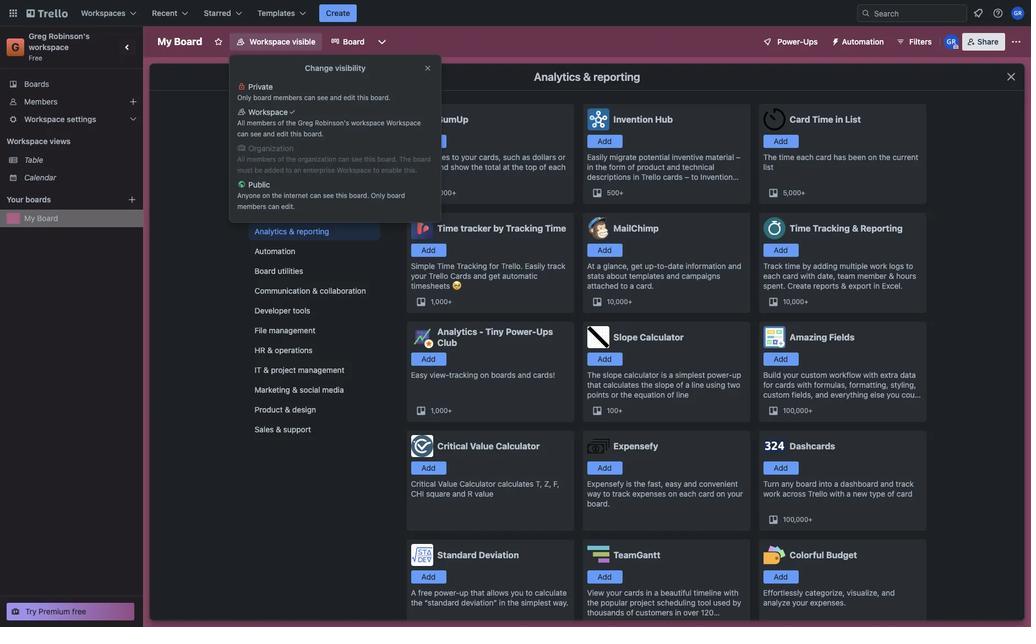 Task type: locate. For each thing, give the bounding box(es) containing it.
with down into
[[830, 490, 845, 499]]

greg robinson (gregrobinson96) image right open information menu icon
[[1012, 7, 1025, 20]]

track right the dashboard
[[896, 480, 914, 489]]

members up 'be'
[[247, 155, 276, 164]]

expensefy
[[614, 442, 658, 452], [587, 480, 624, 489]]

0 horizontal spatial tracking
[[457, 262, 487, 271]]

workspace inside dropdown button
[[24, 115, 65, 124]]

members inside all members of the greg robinson's workspace workspace can see and edit this board.
[[247, 119, 276, 127]]

boards link
[[0, 75, 143, 93]]

1 horizontal spatial up
[[732, 371, 742, 380]]

power-ups
[[778, 37, 818, 46]]

to
[[452, 153, 459, 162], [286, 166, 292, 175], [373, 166, 380, 175], [691, 172, 699, 182], [906, 262, 914, 271], [621, 281, 628, 291], [603, 490, 610, 499], [526, 589, 533, 598]]

form
[[609, 162, 626, 172]]

1 vertical spatial 1,000
[[431, 407, 448, 415]]

edit
[[344, 94, 355, 102], [277, 130, 289, 138]]

developer
[[255, 306, 291, 316]]

0 vertical spatial edit
[[344, 94, 355, 102]]

0 vertical spatial 100,000
[[783, 407, 809, 415]]

each down easy
[[679, 490, 697, 499]]

to down technical
[[691, 172, 699, 182]]

100
[[607, 407, 619, 415]]

automation inside automation 'button'
[[842, 37, 884, 46]]

power- inside analytics - tiny power-ups club
[[506, 327, 536, 337]]

0 vertical spatial create
[[326, 8, 350, 18]]

my down your boards
[[24, 214, 35, 223]]

1 vertical spatial ups
[[536, 327, 553, 337]]

1 horizontal spatial my
[[158, 36, 172, 47]]

z,
[[544, 480, 552, 489]]

critical value calculator calculates t, z, f, chi square and r value
[[411, 480, 560, 499]]

marketing & social media
[[255, 385, 344, 395]]

1 vertical spatial up
[[460, 589, 469, 598]]

the inside all members of the greg robinson's workspace workspace can see and edit this board.
[[286, 119, 296, 127]]

1 horizontal spatial invention
[[701, 172, 733, 182]]

slope up points on the bottom
[[603, 371, 622, 380]]

time
[[779, 153, 795, 162], [785, 262, 801, 271]]

boards down analytics - tiny power-ups club
[[491, 371, 516, 380]]

0 vertical spatial workspace
[[29, 42, 69, 52]]

filters button
[[893, 33, 935, 51]]

0 vertical spatial work
[[870, 262, 887, 271]]

edit inside all members of the greg robinson's workspace workspace can see and edit this board.
[[277, 130, 289, 138]]

1 horizontal spatial ups
[[804, 37, 818, 46]]

add button up square
[[411, 462, 446, 475]]

get inside at a glance, get up-to-date information and stats about templates and campaigns attached to a card.
[[631, 262, 643, 271]]

0 horizontal spatial greg robinson (gregrobinson96) image
[[944, 34, 959, 50]]

calculator right slope
[[640, 333, 684, 343]]

across
[[783, 490, 806, 499]]

ups inside analytics - tiny power-ups club
[[536, 327, 553, 337]]

add for standard deviation
[[422, 573, 436, 582]]

1 vertical spatial workspace
[[351, 119, 385, 127]]

customize views image
[[377, 36, 388, 47]]

1 vertical spatial 1,000 +
[[431, 407, 452, 415]]

0 vertical spatial up
[[732, 371, 742, 380]]

this inside anyone on the internet can see this board. only board members can edit.
[[336, 192, 347, 200]]

views
[[50, 137, 71, 146]]

1,000 for time tracker by tracking time
[[431, 298, 448, 306]]

all members of the greg robinson's workspace workspace can see and edit this board.
[[237, 119, 421, 138]]

add button for colorful budget
[[764, 571, 799, 584]]

simplest
[[675, 371, 705, 380], [521, 599, 551, 608]]

add button for time tracking & reporting
[[764, 244, 799, 257]]

data
[[901, 371, 916, 380]]

can inside all members of the greg robinson's workspace workspace can see and edit this board.
[[237, 130, 249, 138]]

1,000 + down view-
[[431, 407, 452, 415]]

10,000 + down spent.
[[783, 298, 809, 306]]

free right "premium"
[[72, 607, 86, 617]]

and inside add values to your cards, such as dollars or hours, and show the total at the top of each list. 💡
[[435, 162, 449, 172]]

0 horizontal spatial for
[[489, 262, 499, 271]]

0 horizontal spatial create
[[326, 8, 350, 18]]

1 vertical spatial calculates
[[498, 480, 534, 489]]

members up the organization
[[247, 119, 276, 127]]

greg robinson (gregrobinson96) image
[[1012, 7, 1025, 20], [944, 34, 959, 50]]

0 vertical spatial 100,000 +
[[783, 407, 813, 415]]

0 horizontal spatial reporting
[[297, 227, 329, 236]]

0 horizontal spatial power-
[[434, 589, 460, 598]]

thousands
[[587, 609, 625, 618]]

0 vertical spatial invention
[[614, 115, 653, 124]]

hours,
[[411, 162, 433, 172]]

this member is an admin of this board. image
[[954, 45, 959, 50]]

0 vertical spatial calculates
[[603, 381, 639, 390]]

card inside expensefy is the fast, easy and convenient way to track expenses on each card on your board.
[[699, 490, 715, 499]]

the up edit.
[[272, 192, 282, 200]]

critical up chi
[[411, 480, 436, 489]]

ups
[[804, 37, 818, 46], [536, 327, 553, 337]]

ups left 'sm' icon
[[804, 37, 818, 46]]

only inside anyone on the internet can see this board. only board members can edit.
[[371, 192, 385, 200]]

add button for amazing fields
[[764, 353, 799, 366]]

add button up view
[[587, 571, 623, 584]]

see down "enterprise"
[[323, 192, 334, 200]]

2 1,000 + from the top
[[431, 407, 452, 415]]

0 horizontal spatial analytics
[[255, 227, 287, 236]]

workspace inside button
[[250, 37, 290, 46]]

workspace up enable
[[351, 119, 385, 127]]

+ for analytics - tiny power-ups club
[[448, 407, 452, 415]]

robinson's up featured link
[[315, 119, 349, 127]]

1 1,000 from the top
[[431, 298, 448, 306]]

+ for mailchimp
[[628, 298, 632, 306]]

card time in list
[[790, 115, 861, 124]]

all for organization
[[237, 155, 245, 164]]

the inside the all members of the organization can see this board. the board must be added to an enterprise workspace to enable this.
[[399, 155, 411, 164]]

tracking inside simple time tracking for trello. easily track your trello cards and get automatic timesheets 🥹
[[457, 262, 487, 271]]

extra
[[881, 371, 898, 380]]

members inside anyone on the internet can see this board. only board members can edit.
[[237, 203, 266, 211]]

the up this. at top
[[399, 155, 411, 164]]

the inside expensefy is the fast, easy and convenient way to track expenses on each card on your board.
[[634, 480, 646, 489]]

invention down material
[[701, 172, 733, 182]]

the inside anyone on the internet can see this board. only board members can edit.
[[272, 192, 282, 200]]

at
[[587, 262, 595, 271]]

critical for critical value calculator calculates t, z, f, chi square and r value
[[411, 480, 436, 489]]

add up hours,
[[411, 153, 425, 162]]

1 vertical spatial boards
[[491, 371, 516, 380]]

calculates inside 'critical value calculator calculates t, z, f, chi square and r value'
[[498, 480, 534, 489]]

automation button
[[827, 33, 891, 51]]

1 vertical spatial 100,000 +
[[783, 516, 813, 524]]

each down dollars
[[549, 162, 566, 172]]

add button up track
[[764, 244, 799, 257]]

share
[[978, 37, 999, 46]]

robinson's down back to home 'image'
[[49, 31, 90, 41]]

power- right the tiny at the bottom left of the page
[[506, 327, 536, 337]]

1 horizontal spatial robinson's
[[315, 119, 349, 127]]

tracking up cards
[[457, 262, 487, 271]]

1 vertical spatial edit
[[277, 130, 289, 138]]

calculates inside the slope calculator is a simplest power-up that calculates the slope of a line using two points or the equation of line
[[603, 381, 639, 390]]

custom up "need."
[[764, 390, 790, 400]]

simplest down calculate on the bottom of the page
[[521, 599, 551, 608]]

10,000 + for time tracking & reporting
[[783, 298, 809, 306]]

for inside simple time tracking for trello. easily track your trello cards and get automatic timesheets 🥹
[[489, 262, 499, 271]]

add button for slope calculator
[[587, 353, 623, 366]]

+ for amazing fields
[[809, 407, 813, 415]]

10,000 + down attached
[[607, 298, 632, 306]]

to inside expensefy is the fast, easy and convenient way to track expenses on each card on your board.
[[603, 490, 610, 499]]

0 horizontal spatial robinson's
[[49, 31, 90, 41]]

+ for dashcards
[[809, 516, 813, 524]]

work up member
[[870, 262, 887, 271]]

the for slope
[[587, 371, 601, 380]]

1 1,000 + from the top
[[431, 298, 452, 306]]

2 vertical spatial track
[[613, 490, 631, 499]]

developer tools link
[[248, 302, 380, 320]]

1 horizontal spatial track
[[613, 490, 631, 499]]

track left at
[[548, 262, 566, 271]]

expensefy for expensefy
[[614, 442, 658, 452]]

track inside simple time tracking for trello. easily track your trello cards and get automatic timesheets 🥹
[[548, 262, 566, 271]]

add up 'effortlessly'
[[774, 573, 788, 582]]

1 vertical spatial free
[[72, 607, 86, 617]]

up up two
[[732, 371, 742, 380]]

timesheets
[[411, 281, 450, 291]]

easily inside simple time tracking for trello. easily track your trello cards and get automatic timesheets 🥹
[[525, 262, 545, 271]]

your down convenient
[[728, 490, 743, 499]]

add button for time tracker by tracking time
[[411, 244, 446, 257]]

1 horizontal spatial analytics & reporting
[[534, 70, 640, 83]]

management up operations
[[269, 326, 316, 335]]

custom up formulas, on the bottom
[[801, 371, 827, 380]]

featured
[[270, 137, 303, 146]]

add button for card time in list
[[764, 135, 799, 148]]

with up the used
[[724, 589, 739, 598]]

1,000 down view-
[[431, 407, 448, 415]]

0 vertical spatial get
[[631, 262, 643, 271]]

your down 'effortlessly'
[[793, 599, 808, 608]]

cards inside view your cards in a beautiful timeline with the popular project scheduling tool used by thousands of customers in over 120 countries.
[[624, 589, 644, 598]]

0 horizontal spatial easily
[[525, 262, 545, 271]]

members link
[[0, 93, 143, 111]]

0 vertical spatial ups
[[804, 37, 818, 46]]

a
[[411, 589, 416, 598]]

0 horizontal spatial my
[[24, 214, 35, 223]]

0 horizontal spatial edit
[[277, 130, 289, 138]]

values
[[427, 153, 450, 162]]

analytics inside analytics - tiny power-ups club
[[438, 327, 477, 337]]

0 vertical spatial time
[[779, 153, 795, 162]]

see right organization
[[351, 155, 362, 164]]

+
[[452, 189, 456, 197], [620, 189, 624, 197], [801, 189, 806, 197], [448, 298, 452, 306], [628, 298, 632, 306], [805, 298, 809, 306], [448, 407, 452, 415], [619, 407, 623, 415], [809, 407, 813, 415], [809, 516, 813, 524]]

robinson's
[[49, 31, 90, 41], [315, 119, 349, 127]]

work inside turn any board into a dashboard and track work across trello with a new type of card
[[764, 490, 781, 499]]

+ for time tracker by tracking time
[[448, 298, 452, 306]]

made by trello
[[270, 185, 323, 194]]

0 horizontal spatial track
[[548, 262, 566, 271]]

track inside turn any board into a dashboard and track work across trello with a new type of card
[[896, 480, 914, 489]]

1 horizontal spatial 10,000 +
[[607, 298, 632, 306]]

workspace inside the all members of the organization can see this board. the board must be added to an enterprise workspace to enable this.
[[337, 166, 371, 175]]

workspace for workspace visible
[[250, 37, 290, 46]]

1 vertical spatial expensefy
[[587, 480, 624, 489]]

potential
[[639, 153, 670, 162]]

is
[[661, 371, 667, 380], [626, 480, 632, 489]]

+ for time tracking & reporting
[[805, 298, 809, 306]]

1 horizontal spatial my board
[[158, 36, 202, 47]]

add for analytics - tiny power-ups club
[[422, 355, 436, 364]]

trello
[[642, 172, 661, 182], [303, 185, 323, 194], [429, 271, 448, 281], [808, 490, 828, 499]]

1,000 for analytics - tiny power-ups club
[[431, 407, 448, 415]]

this inside the all members of the organization can see this board. the board must be added to an enterprise workspace to enable this.
[[364, 155, 376, 164]]

that inside the slope calculator is a simplest power-up that calculates the slope of a line using two points or the equation of line
[[587, 381, 601, 390]]

add button for dashcards
[[764, 462, 799, 475]]

workspace right "enterprise"
[[337, 166, 371, 175]]

1,000 + for analytics - tiny power-ups club
[[431, 407, 452, 415]]

cards inside easily migrate potential inventive material – in the form of product and technical descriptions in trello cards – to invention hub.
[[663, 172, 683, 182]]

greg up featured link
[[298, 119, 313, 127]]

easily inside easily migrate potential inventive material – in the form of product and technical descriptions in trello cards – to invention hub.
[[587, 153, 608, 162]]

1 100,000 + from the top
[[783, 407, 813, 415]]

workspace down templates at top
[[250, 37, 290, 46]]

💡
[[426, 172, 436, 182]]

trello inside simple time tracking for trello. easily track your trello cards and get automatic timesheets 🥹
[[429, 271, 448, 281]]

in left list
[[836, 115, 843, 124]]

add board image
[[128, 195, 137, 204]]

2 vertical spatial calculator
[[460, 480, 496, 489]]

that up deviation"
[[471, 589, 485, 598]]

100,000 for dashcards
[[783, 516, 809, 524]]

invention inside easily migrate potential inventive material – in the form of product and technical descriptions in trello cards – to invention hub.
[[701, 172, 733, 182]]

expensefy is the fast, easy and convenient way to track expenses on each card on your board.
[[587, 480, 743, 509]]

tools
[[293, 306, 310, 316]]

100,000 + for amazing fields
[[783, 407, 813, 415]]

1 horizontal spatial create
[[788, 281, 812, 291]]

1 vertical spatial slope
[[655, 381, 674, 390]]

with inside turn any board into a dashboard and track work across trello with a new type of card
[[830, 490, 845, 499]]

2 vertical spatial cards
[[624, 589, 644, 598]]

expensefy for expensefy is the fast, easy and convenient way to track expenses on each card on your board.
[[587, 480, 624, 489]]

and inside simple time tracking for trello. easily track your trello cards and get automatic timesheets 🥹
[[474, 271, 487, 281]]

your
[[461, 153, 477, 162], [411, 271, 427, 281], [783, 371, 799, 380], [728, 490, 743, 499], [607, 589, 622, 598], [793, 599, 808, 608]]

1 horizontal spatial automation
[[842, 37, 884, 46]]

0 horizontal spatial simplest
[[521, 599, 551, 608]]

1 horizontal spatial simplest
[[675, 371, 705, 380]]

calculator for critical value calculator calculates t, z, f, chi square and r value
[[460, 480, 496, 489]]

boards down calendar
[[25, 195, 51, 204]]

this down search text field
[[290, 130, 302, 138]]

100,000 + down across
[[783, 516, 813, 524]]

0 vertical spatial –
[[736, 153, 741, 162]]

add up 5,000
[[774, 137, 788, 146]]

1 all from the top
[[237, 119, 245, 127]]

of down popular
[[627, 609, 634, 618]]

track inside expensefy is the fast, easy and convenient way to track expenses on each card on your board.
[[613, 490, 631, 499]]

add for colorful budget
[[774, 573, 788, 582]]

1 vertical spatial track
[[896, 480, 914, 489]]

member
[[858, 271, 887, 281]]

workspace down private
[[248, 107, 288, 117]]

1 horizontal spatial work
[[870, 262, 887, 271]]

board inside text field
[[174, 36, 202, 47]]

time inside the time each card has been on the current list
[[779, 153, 795, 162]]

the
[[286, 119, 296, 127], [879, 153, 891, 162], [286, 155, 296, 164], [471, 162, 483, 172], [512, 162, 524, 172], [596, 162, 607, 172], [272, 192, 282, 200], [641, 381, 653, 390], [621, 390, 632, 400], [634, 480, 646, 489], [411, 599, 423, 608], [508, 599, 519, 608], [587, 599, 599, 608]]

made
[[270, 185, 290, 194]]

be
[[255, 166, 262, 175]]

0 horizontal spatial get
[[489, 271, 500, 281]]

material
[[706, 153, 734, 162]]

add button up 'effortlessly'
[[764, 571, 799, 584]]

add for expensefy
[[598, 464, 612, 473]]

2 all from the top
[[237, 155, 245, 164]]

reporting up 'automation' link
[[297, 227, 329, 236]]

0 vertical spatial 1,000 +
[[431, 298, 452, 306]]

in inside a free power-up that allows you to calculate the "standard deviation" in the simplest way.
[[499, 599, 506, 608]]

members up search text field
[[273, 94, 302, 102]]

card inside turn any board into a dashboard and track work across trello with a new type of card
[[897, 490, 913, 499]]

in down member
[[874, 281, 880, 291]]

and right cards
[[474, 271, 487, 281]]

0 vertical spatial is
[[661, 371, 667, 380]]

square
[[426, 490, 450, 499]]

0 vertical spatial or
[[558, 153, 566, 162]]

fields,
[[792, 390, 813, 400]]

expensefy up way
[[587, 480, 624, 489]]

1 vertical spatial work
[[764, 490, 781, 499]]

2 1,000 from the top
[[431, 407, 448, 415]]

build your custom workflow with extra data for cards with formulas, formatting, styling, custom fields, and everything else you could need.
[[764, 371, 922, 410]]

the left current
[[879, 153, 891, 162]]

the left "total"
[[471, 162, 483, 172]]

made by trello link
[[248, 179, 380, 201]]

ups inside button
[[804, 37, 818, 46]]

0 vertical spatial power-
[[707, 371, 733, 380]]

to up the show
[[452, 153, 459, 162]]

0 vertical spatial boards
[[25, 195, 51, 204]]

my board down your boards
[[24, 214, 58, 223]]

0 vertical spatial line
[[692, 381, 704, 390]]

greg inside all members of the greg robinson's workspace workspace can see and edit this board.
[[298, 119, 313, 127]]

1 100,000 from the top
[[783, 407, 809, 415]]

value for critical value calculator
[[470, 442, 494, 452]]

of inside easily migrate potential inventive material – in the form of product and technical descriptions in trello cards – to invention hub.
[[628, 162, 635, 172]]

visualize,
[[847, 589, 880, 598]]

your inside simple time tracking for trello. easily track your trello cards and get automatic timesheets 🥹
[[411, 271, 427, 281]]

calculator inside 'critical value calculator calculates t, z, f, chi square and r value'
[[460, 480, 496, 489]]

1 vertical spatial greg
[[298, 119, 313, 127]]

Search field
[[871, 5, 967, 21]]

0 vertical spatial greg
[[29, 31, 47, 41]]

for left trello.
[[489, 262, 499, 271]]

1 horizontal spatial workspace
[[351, 119, 385, 127]]

0 horizontal spatial workspace
[[29, 42, 69, 52]]

add button for invention hub
[[587, 135, 623, 148]]

colorful budget
[[790, 551, 857, 561]]

10,000 +
[[431, 189, 456, 197], [607, 298, 632, 306], [783, 298, 809, 306]]

used
[[713, 599, 731, 608]]

all inside the all members of the organization can see this board. the board must be added to an enterprise workspace to enable this.
[[237, 155, 245, 164]]

add button up a in the left bottom of the page
[[411, 571, 446, 584]]

1 vertical spatial greg robinson (gregrobinson96) image
[[944, 34, 959, 50]]

up inside the slope calculator is a simplest power-up that calculates the slope of a line using two points or the equation of line
[[732, 371, 742, 380]]

the
[[764, 153, 777, 162], [399, 155, 411, 164], [587, 371, 601, 380]]

your inside build your custom workflow with extra data for cards with formulas, formatting, styling, custom fields, and everything else you could need.
[[783, 371, 799, 380]]

0 vertical spatial critical
[[438, 442, 468, 452]]

analytics & reporting inside analytics & reporting link
[[255, 227, 329, 236]]

f,
[[554, 480, 560, 489]]

see up the organization
[[250, 130, 261, 138]]

0 vertical spatial all
[[237, 119, 245, 127]]

this down the all members of the organization can see this board. the board must be added to an enterprise workspace to enable this.
[[336, 192, 347, 200]]

is right calculator
[[661, 371, 667, 380]]

add up simple
[[422, 246, 436, 255]]

get left automatic
[[489, 271, 500, 281]]

my board inside my board link
[[24, 214, 58, 223]]

+ for card time in list
[[801, 189, 806, 197]]

2 100,000 from the top
[[783, 516, 809, 524]]

0 horizontal spatial ups
[[536, 327, 553, 337]]

create right spent.
[[788, 281, 812, 291]]

top
[[526, 162, 537, 172]]

0 horizontal spatial the
[[399, 155, 411, 164]]

0 vertical spatial value
[[470, 442, 494, 452]]

invention left hub
[[614, 115, 653, 124]]

card down convenient
[[699, 490, 715, 499]]

add button for standard deviation
[[411, 571, 446, 584]]

trello inside turn any board into a dashboard and track work across trello with a new type of card
[[808, 490, 828, 499]]

0 horizontal spatial custom
[[764, 390, 790, 400]]

project down hr & operations
[[271, 366, 296, 375]]

10,000
[[431, 189, 452, 197], [607, 298, 628, 306], [783, 298, 805, 306]]

0 horizontal spatial 10,000
[[431, 189, 452, 197]]

marketing & social media link
[[248, 382, 380, 399]]

critical
[[438, 442, 468, 452], [411, 480, 436, 489]]

board utilities
[[255, 267, 303, 276]]

search image
[[862, 9, 871, 18]]

add button for mailchimp
[[587, 244, 623, 257]]

time inside simple time tracking for trello. easily track your trello cards and get automatic timesheets 🥹
[[437, 262, 455, 271]]

1,000 + down timesheets
[[431, 298, 452, 306]]

workspace inside all members of the greg robinson's workspace workspace can see and edit this board.
[[386, 119, 421, 127]]

the up points on the bottom
[[587, 371, 601, 380]]

board
[[174, 36, 202, 47], [343, 37, 365, 46], [37, 214, 58, 223], [255, 267, 276, 276]]

of inside all members of the greg robinson's workspace workspace can see and edit this board.
[[278, 119, 284, 127]]

10,000 for mailchimp
[[607, 298, 628, 306]]

your inside add values to your cards, such as dollars or hours, and show the total at the top of each list. 💡
[[461, 153, 477, 162]]

or inside the slope calculator is a simplest power-up that calculates the slope of a line using two points or the equation of line
[[611, 390, 619, 400]]

add inside add values to your cards, such as dollars or hours, and show the total at the top of each list. 💡
[[411, 153, 425, 162]]

1 horizontal spatial analytics
[[438, 327, 477, 337]]

1 vertical spatial simplest
[[521, 599, 551, 608]]

2 horizontal spatial cards
[[775, 381, 795, 390]]

the up featured
[[286, 119, 296, 127]]

time for card time in list
[[779, 153, 795, 162]]

in up customers
[[646, 589, 652, 598]]

2 100,000 + from the top
[[783, 516, 813, 524]]

by right the used
[[733, 599, 742, 608]]

1 horizontal spatial critical
[[438, 442, 468, 452]]

of inside add values to your cards, such as dollars or hours, and show the total at the top of each list. 💡
[[539, 162, 547, 172]]

0 vertical spatial for
[[489, 262, 499, 271]]

your down simple
[[411, 271, 427, 281]]

+ for invention hub
[[620, 189, 624, 197]]

on down easy
[[668, 490, 677, 499]]

card inside the time each card has been on the current list
[[816, 153, 832, 162]]

need.
[[764, 400, 783, 410]]

cards
[[663, 172, 683, 182], [775, 381, 795, 390], [624, 589, 644, 598]]

for inside build your custom workflow with extra data for cards with formulas, formatting, styling, custom fields, and everything else you could need.
[[764, 381, 773, 390]]

project up customers
[[630, 599, 655, 608]]

1 vertical spatial analytics & reporting
[[255, 227, 329, 236]]

the inside the time each card has been on the current list
[[764, 153, 777, 162]]

board. inside all members of the greg robinson's workspace workspace can see and edit this board.
[[304, 130, 324, 138]]

power- up '"standard'
[[434, 589, 460, 598]]

120
[[701, 609, 714, 618]]

add button for expensefy
[[587, 462, 623, 475]]

tracking
[[449, 371, 478, 380]]

time tracker by tracking time
[[438, 224, 566, 233]]

1 vertical spatial reporting
[[297, 227, 329, 236]]

allows
[[487, 589, 509, 598]]

my board link
[[24, 213, 137, 224]]

calculate
[[535, 589, 567, 598]]

teamgantt
[[614, 551, 661, 561]]

easy
[[411, 371, 428, 380]]

1 vertical spatial that
[[471, 589, 485, 598]]

0 horizontal spatial project
[[271, 366, 296, 375]]

value for critical value calculator calculates t, z, f, chi square and r value
[[438, 480, 458, 489]]

to up hours
[[906, 262, 914, 271]]

0 horizontal spatial my board
[[24, 214, 58, 223]]

two
[[728, 381, 741, 390]]

close popover image
[[423, 64, 432, 73]]

1 horizontal spatial power-
[[778, 37, 804, 46]]

workspace up table
[[7, 137, 48, 146]]

10,000 down attached
[[607, 298, 628, 306]]

formulas,
[[814, 381, 847, 390]]

board. inside the all members of the organization can see this board. the board must be added to an enterprise workspace to enable this.
[[377, 155, 398, 164]]

0 horizontal spatial cards
[[624, 589, 644, 598]]

add up way
[[598, 464, 612, 473]]

and
[[330, 94, 342, 102], [263, 130, 275, 138], [435, 162, 449, 172], [667, 162, 680, 172], [728, 262, 742, 271], [474, 271, 487, 281], [667, 271, 680, 281], [518, 371, 531, 380], [816, 390, 829, 400], [684, 480, 697, 489], [881, 480, 894, 489], [453, 490, 466, 499], [882, 589, 895, 598]]

boards
[[24, 79, 49, 89]]

t,
[[536, 480, 542, 489]]

your inside expensefy is the fast, easy and convenient way to track expenses on each card on your board.
[[728, 490, 743, 499]]

critical inside 'critical value calculator calculates t, z, f, chi square and r value'
[[411, 480, 436, 489]]

the inside the slope calculator is a simplest power-up that calculates the slope of a line using two points or the equation of line
[[587, 371, 601, 380]]

add up the any
[[774, 464, 788, 473]]

excel.
[[882, 281, 903, 291]]

workspaces
[[81, 8, 126, 18]]

1 vertical spatial my board
[[24, 214, 58, 223]]

each left has
[[797, 153, 814, 162]]

1 horizontal spatial power-
[[707, 371, 733, 380]]

0 horizontal spatial work
[[764, 490, 781, 499]]

add for critical value calculator
[[422, 464, 436, 473]]

team
[[838, 271, 856, 281]]

1 vertical spatial only
[[371, 192, 385, 200]]

0 horizontal spatial line
[[677, 390, 689, 400]]

see inside the all members of the organization can see this board. the board must be added to an enterprise workspace to enable this.
[[351, 155, 362, 164]]

1 horizontal spatial 10,000
[[607, 298, 628, 306]]

add for slope calculator
[[598, 355, 612, 364]]

1 horizontal spatial value
[[470, 442, 494, 452]]

workspace
[[250, 37, 290, 46], [248, 107, 288, 117], [24, 115, 65, 124], [386, 119, 421, 127], [7, 137, 48, 146], [337, 166, 371, 175]]

the up descriptions
[[596, 162, 607, 172]]

calculates
[[603, 381, 639, 390], [498, 480, 534, 489]]

analytics
[[534, 70, 581, 83], [255, 227, 287, 236], [438, 327, 477, 337]]

back to home image
[[26, 4, 68, 22]]

100,000 down fields,
[[783, 407, 809, 415]]

critical for critical value calculator
[[438, 442, 468, 452]]



Task type: describe. For each thing, give the bounding box(es) containing it.
1 horizontal spatial slope
[[655, 381, 674, 390]]

up inside a free power-up that allows you to calculate the "standard deviation" in the simplest way.
[[460, 589, 469, 598]]

add for mailchimp
[[598, 246, 612, 255]]

free inside try premium free button
[[72, 607, 86, 617]]

all for workspace
[[237, 119, 245, 127]]

has
[[834, 153, 847, 162]]

add for dashcards
[[774, 464, 788, 473]]

0 vertical spatial analytics
[[534, 70, 581, 83]]

with inside view your cards in a beautiful timeline with the popular project scheduling tool used by thousands of customers in over 120 countries.
[[724, 589, 739, 598]]

can inside the all members of the organization can see this board. the board must be added to an enterprise workspace to enable this.
[[338, 155, 350, 164]]

easily migrate potential inventive material – in the form of product and technical descriptions in trello cards – to invention hub.
[[587, 153, 741, 192]]

by inside view your cards in a beautiful timeline with the popular project scheduling tool used by thousands of customers in over 120 countries.
[[733, 599, 742, 608]]

in down scheduling
[[675, 609, 682, 618]]

can right internet
[[310, 192, 321, 200]]

and inside 'critical value calculator calculates t, z, f, chi square and r value'
[[453, 490, 466, 499]]

add button for critical value calculator
[[411, 462, 446, 475]]

members inside the all members of the organization can see this board. the board must be added to an enterprise workspace to enable this.
[[247, 155, 276, 164]]

and inside effortlessly categorize, visualize, and analyze your expenses.
[[882, 589, 895, 598]]

the inside the time each card has been on the current list
[[879, 153, 891, 162]]

switch to… image
[[8, 8, 19, 19]]

add for time tracker by tracking time
[[422, 246, 436, 255]]

a left the 'using'
[[686, 381, 690, 390]]

equation
[[634, 390, 665, 400]]

see up search text field
[[317, 94, 328, 102]]

in up hub.
[[587, 162, 594, 172]]

greg inside greg robinson's workspace free
[[29, 31, 47, 41]]

add button for analytics - tiny power-ups club
[[411, 353, 446, 366]]

to left enable
[[373, 166, 380, 175]]

board. inside expensefy is the fast, easy and convenient way to track expenses on each card on your board.
[[587, 499, 610, 509]]

1,000 + for time tracker by tracking time
[[431, 298, 452, 306]]

up-
[[645, 262, 657, 271]]

g
[[11, 41, 19, 53]]

1 horizontal spatial edit
[[344, 94, 355, 102]]

each inside expensefy is the fast, easy and convenient way to track expenses on each card on your board.
[[679, 490, 697, 499]]

operations
[[275, 346, 313, 355]]

Search text field
[[248, 104, 380, 124]]

in inside track time by adding multiple work logs to each card with date, team member & hours spent. create reports & export in excel.
[[874, 281, 880, 291]]

must
[[237, 166, 253, 175]]

workspace for workspace settings
[[24, 115, 65, 124]]

to inside track time by adding multiple work logs to each card with date, team member & hours spent. create reports & export in excel.
[[906, 262, 914, 271]]

added
[[264, 166, 284, 175]]

create inside button
[[326, 8, 350, 18]]

amazing fields
[[790, 333, 855, 343]]

calculator for critical value calculator
[[496, 442, 540, 452]]

by right tracker
[[494, 224, 504, 233]]

easy view-tracking on boards and cards!
[[411, 371, 555, 380]]

your inside view your cards in a beautiful timeline with the popular project scheduling tool used by thousands of customers in over 120 countries.
[[607, 589, 622, 598]]

convenient
[[699, 480, 738, 489]]

the inside easily migrate potential inventive material – in the form of product and technical descriptions in trello cards – to invention hub.
[[596, 162, 607, 172]]

add for teamgantt
[[598, 573, 612, 582]]

and up search text field
[[330, 94, 342, 102]]

turn any board into a dashboard and track work across trello with a new type of card
[[764, 480, 914, 499]]

of inside view your cards in a beautiful timeline with the popular project scheduling tool used by thousands of customers in over 120 countries.
[[627, 609, 634, 618]]

workspace visible button
[[230, 33, 322, 51]]

board left "utilities"
[[255, 267, 276, 276]]

and inside build your custom workflow with extra data for cards with formulas, formatting, styling, custom fields, and everything else you could need.
[[816, 390, 829, 400]]

styling,
[[891, 381, 917, 390]]

1 vertical spatial custom
[[764, 390, 790, 400]]

each inside add values to your cards, such as dollars or hours, and show the total at the top of each list. 💡
[[549, 162, 566, 172]]

build
[[764, 371, 781, 380]]

board down your boards with 1 items element
[[37, 214, 58, 223]]

1 horizontal spatial custom
[[801, 371, 827, 380]]

product & design link
[[248, 401, 380, 419]]

logs
[[890, 262, 904, 271]]

in down product
[[633, 172, 639, 182]]

100,000 for amazing fields
[[783, 407, 809, 415]]

countries.
[[587, 618, 623, 628]]

such
[[503, 153, 520, 162]]

0 horizontal spatial 10,000 +
[[431, 189, 456, 197]]

to inside a free power-up that allows you to calculate the "standard deviation" in the simplest way.
[[526, 589, 533, 598]]

card inside track time by adding multiple work logs to each card with date, team member & hours spent. create reports & export in excel.
[[783, 271, 799, 281]]

and right 'information'
[[728, 262, 742, 271]]

1 horizontal spatial line
[[692, 381, 704, 390]]

you inside a free power-up that allows you to calculate the "standard deviation" in the simplest way.
[[511, 589, 524, 598]]

a left new
[[847, 490, 851, 499]]

robinson's inside greg robinson's workspace free
[[49, 31, 90, 41]]

a inside view your cards in a beautiful timeline with the popular project scheduling tool used by thousands of customers in over 120 countries.
[[654, 589, 659, 598]]

trello down "enterprise"
[[303, 185, 323, 194]]

this inside all members of the greg robinson's workspace workspace can see and edit this board.
[[290, 130, 302, 138]]

workspace navigation collapse icon image
[[120, 40, 135, 55]]

show
[[451, 162, 469, 172]]

of left the 'using'
[[676, 381, 684, 390]]

cards
[[450, 271, 471, 281]]

dashcards
[[790, 442, 836, 452]]

starred button
[[197, 4, 249, 22]]

board inside turn any board into a dashboard and track work across trello with a new type of card
[[796, 480, 817, 489]]

the up 100 +
[[621, 390, 632, 400]]

chi
[[411, 490, 424, 499]]

attached
[[587, 281, 619, 291]]

that inside a free power-up that allows you to calculate the "standard deviation" in the simplest way.
[[471, 589, 485, 598]]

or inside add values to your cards, such as dollars or hours, and show the total at the top of each list. 💡
[[558, 153, 566, 162]]

the down a in the left bottom of the page
[[411, 599, 423, 608]]

a left card.
[[630, 281, 634, 291]]

your boards
[[7, 195, 51, 204]]

to left "an"
[[286, 166, 292, 175]]

each inside track time by adding multiple work logs to each card with date, team member & hours spent. create reports & export in excel.
[[764, 271, 781, 281]]

add for amazing fields
[[774, 355, 788, 364]]

deviation"
[[461, 599, 497, 608]]

primary element
[[0, 0, 1031, 26]]

private
[[248, 82, 273, 91]]

power- inside a free power-up that allows you to calculate the "standard deviation" in the simplest way.
[[434, 589, 460, 598]]

date,
[[818, 271, 836, 281]]

cards inside build your custom workflow with extra data for cards with formulas, formatting, styling, custom fields, and everything else you could need.
[[775, 381, 795, 390]]

project inside view your cards in a beautiful timeline with the popular project scheduling tool used by thousands of customers in over 120 countries.
[[630, 599, 655, 608]]

and inside turn any board into a dashboard and track work across trello with a new type of card
[[881, 480, 894, 489]]

time tracking & reporting
[[790, 224, 903, 233]]

workspace for workspace views
[[7, 137, 48, 146]]

simplest inside the slope calculator is a simplest power-up that calculates the slope of a line using two points or the equation of line
[[675, 371, 705, 380]]

0 vertical spatial slope
[[603, 371, 622, 380]]

100,000 + for dashcards
[[783, 516, 813, 524]]

workspace inside greg robinson's workspace free
[[29, 42, 69, 52]]

the down allows
[[508, 599, 519, 608]]

it
[[255, 366, 261, 375]]

and left cards!
[[518, 371, 531, 380]]

get inside simple time tracking for trello. easily track your trello cards and get automatic timesheets 🥹
[[489, 271, 500, 281]]

of inside turn any board into a dashboard and track work across trello with a new type of card
[[888, 490, 895, 499]]

with inside track time by adding multiple work logs to each card with date, team member & hours spent. create reports & export in excel.
[[801, 271, 816, 281]]

at a glance, get up-to-date information and stats about templates and campaigns attached to a card.
[[587, 262, 742, 291]]

1 vertical spatial line
[[677, 390, 689, 400]]

robinson's inside all members of the greg robinson's workspace workspace can see and edit this board.
[[315, 119, 349, 127]]

board utilities link
[[248, 263, 380, 280]]

2 horizontal spatial tracking
[[813, 224, 850, 233]]

board up visibility
[[343, 37, 365, 46]]

and inside all members of the greg robinson's workspace workspace can see and edit this board.
[[263, 130, 275, 138]]

and inside easily migrate potential inventive material – in the form of product and technical descriptions in trello cards – to invention hub.
[[667, 162, 680, 172]]

1 horizontal spatial –
[[736, 153, 741, 162]]

members
[[24, 97, 58, 106]]

customers
[[636, 609, 673, 618]]

workspace settings
[[24, 115, 96, 124]]

as
[[522, 153, 530, 162]]

about
[[607, 271, 627, 281]]

beautiful
[[661, 589, 692, 598]]

1 vertical spatial management
[[298, 366, 345, 375]]

else
[[871, 390, 885, 400]]

trello.
[[501, 262, 523, 271]]

with up fields,
[[797, 381, 812, 390]]

a right into
[[834, 480, 839, 489]]

visible
[[292, 37, 316, 46]]

0 horizontal spatial automation
[[255, 247, 295, 256]]

0 vertical spatial greg robinson (gregrobinson96) image
[[1012, 7, 1025, 20]]

glance,
[[603, 262, 629, 271]]

all members of the organization can see this board. the board must be added to an enterprise workspace to enable this.
[[237, 155, 431, 175]]

+ for slope calculator
[[619, 407, 623, 415]]

🥹
[[452, 281, 462, 291]]

way
[[587, 490, 601, 499]]

greg robinson's workspace link
[[29, 31, 92, 52]]

each inside the time each card has been on the current list
[[797, 153, 814, 162]]

premium
[[39, 607, 70, 617]]

formatting,
[[850, 381, 889, 390]]

my inside board name text field
[[158, 36, 172, 47]]

analytics & reporting link
[[248, 223, 380, 241]]

create button
[[319, 4, 357, 22]]

0 vertical spatial project
[[271, 366, 296, 375]]

show menu image
[[1011, 36, 1022, 47]]

scheduling
[[657, 599, 696, 608]]

anyone
[[237, 192, 261, 200]]

you inside build your custom workflow with extra data for cards with formulas, formatting, styling, custom fields, and everything else you could need.
[[887, 390, 900, 400]]

add for time tracking & reporting
[[774, 246, 788, 255]]

10,000 for time tracking & reporting
[[783, 298, 805, 306]]

power- inside button
[[778, 37, 804, 46]]

free inside a free power-up that allows you to calculate the "standard deviation" in the simplest way.
[[418, 589, 432, 598]]

table
[[24, 155, 43, 165]]

on down convenient
[[717, 490, 726, 499]]

0 horizontal spatial invention
[[614, 115, 653, 124]]

to inside easily migrate potential inventive material – in the form of product and technical descriptions in trello cards – to invention hub.
[[691, 172, 699, 182]]

is inside expensefy is the fast, easy and convenient way to track expenses on each card on your board.
[[626, 480, 632, 489]]

board inside anyone on the internet can see this board. only board members can edit.
[[387, 192, 405, 200]]

star or unstar board image
[[214, 37, 223, 46]]

calendar
[[24, 173, 56, 182]]

create inside track time by adding multiple work logs to each card with date, team member & hours spent. create reports & export in excel.
[[788, 281, 812, 291]]

a right at
[[597, 262, 601, 271]]

templates
[[629, 271, 665, 281]]

to inside add values to your cards, such as dollars or hours, and show the total at the top of each list. 💡
[[452, 153, 459, 162]]

sm image
[[827, 33, 842, 48]]

enable
[[381, 166, 402, 175]]

and inside expensefy is the fast, easy and convenient way to track expenses on each card on your board.
[[684, 480, 697, 489]]

add for invention hub
[[598, 137, 612, 146]]

1 horizontal spatial reporting
[[594, 70, 640, 83]]

a free power-up that allows you to calculate the "standard deviation" in the simplest way.
[[411, 589, 569, 608]]

to inside at a glance, get up-to-date information and stats about templates and campaigns attached to a card.
[[621, 281, 628, 291]]

the up equation
[[641, 381, 653, 390]]

on right tracking
[[480, 371, 489, 380]]

my board inside board name text field
[[158, 36, 202, 47]]

product
[[255, 405, 283, 415]]

the for card
[[764, 153, 777, 162]]

add for card time in list
[[774, 137, 788, 146]]

change visibility
[[305, 63, 366, 73]]

effortlessly categorize, visualize, and analyze your expenses.
[[764, 589, 895, 608]]

featured link
[[248, 131, 380, 153]]

dashboard
[[841, 480, 879, 489]]

workspace for workspace
[[248, 107, 288, 117]]

with up formatting,
[[864, 371, 878, 380]]

value
[[475, 490, 494, 499]]

slope calculator
[[614, 333, 684, 343]]

& inside 'link'
[[285, 405, 290, 415]]

on inside anyone on the internet can see this board. only board members can edit.
[[262, 192, 270, 200]]

500
[[607, 189, 620, 197]]

sales & support
[[255, 425, 311, 435]]

descriptions
[[587, 172, 631, 182]]

this down visibility
[[357, 94, 369, 102]]

calendar link
[[24, 172, 137, 183]]

add button for teamgantt
[[587, 571, 623, 584]]

easy
[[665, 480, 682, 489]]

0 horizontal spatial boards
[[25, 195, 51, 204]]

automatic
[[503, 271, 538, 281]]

and down the date
[[667, 271, 680, 281]]

can left edit.
[[268, 203, 279, 211]]

a right calculator
[[669, 371, 673, 380]]

0 vertical spatial calculator
[[640, 333, 684, 343]]

turn
[[764, 480, 780, 489]]

on inside the time each card has been on the current list
[[868, 153, 877, 162]]

sales & support link
[[248, 421, 380, 439]]

by inside track time by adding multiple work logs to each card with date, team member & hours spent. create reports & export in excel.
[[803, 262, 811, 271]]

of inside the all members of the organization can see this board. the board must be added to an enterprise workspace to enable this.
[[278, 155, 284, 164]]

0 notifications image
[[972, 7, 985, 20]]

can up search text field
[[304, 94, 315, 102]]

the right at
[[512, 162, 524, 172]]

Board name text field
[[152, 33, 208, 51]]

developer tools
[[255, 306, 310, 316]]

public
[[248, 180, 270, 189]]

popular
[[601, 599, 628, 608]]

categorize,
[[805, 589, 845, 598]]

1 horizontal spatial tracking
[[506, 224, 543, 233]]

your boards with 1 items element
[[7, 193, 111, 207]]

amazing
[[790, 333, 827, 343]]

0 vertical spatial management
[[269, 326, 316, 335]]

by right made
[[292, 185, 301, 194]]

0 vertical spatial only
[[237, 94, 252, 102]]

list.
[[411, 172, 424, 182]]

board down private
[[253, 94, 272, 102]]

reports
[[814, 281, 839, 291]]

1 vertical spatial my
[[24, 214, 35, 223]]

trello inside easily migrate potential inventive material – in the form of product and technical descriptions in trello cards – to invention hub.
[[642, 172, 661, 182]]

1 vertical spatial analytics
[[255, 227, 287, 236]]

of right equation
[[667, 390, 675, 400]]

the slope calculator is a simplest power-up that calculates the slope of a line using two points or the equation of line
[[587, 371, 742, 400]]

edit.
[[281, 203, 295, 211]]

10,000 + for mailchimp
[[607, 298, 632, 306]]

1 vertical spatial –
[[685, 172, 689, 182]]

could
[[902, 390, 922, 400]]

see inside all members of the greg robinson's workspace workspace can see and edit this board.
[[250, 130, 261, 138]]

categories
[[255, 210, 289, 218]]

time for time tracking & reporting
[[785, 262, 801, 271]]

enabled
[[270, 161, 299, 170]]

5,000 +
[[783, 189, 806, 197]]

total
[[485, 162, 501, 172]]

open information menu image
[[993, 8, 1004, 19]]

the inside the all members of the organization can see this board. the board must be added to an enterprise workspace to enable this.
[[286, 155, 296, 164]]

your inside effortlessly categorize, visualize, and analyze your expenses.
[[793, 599, 808, 608]]

the inside view your cards in a beautiful timeline with the popular project scheduling tool used by thousands of customers in over 120 countries.
[[587, 599, 599, 608]]



Task type: vqa. For each thing, say whether or not it's contained in the screenshot.


